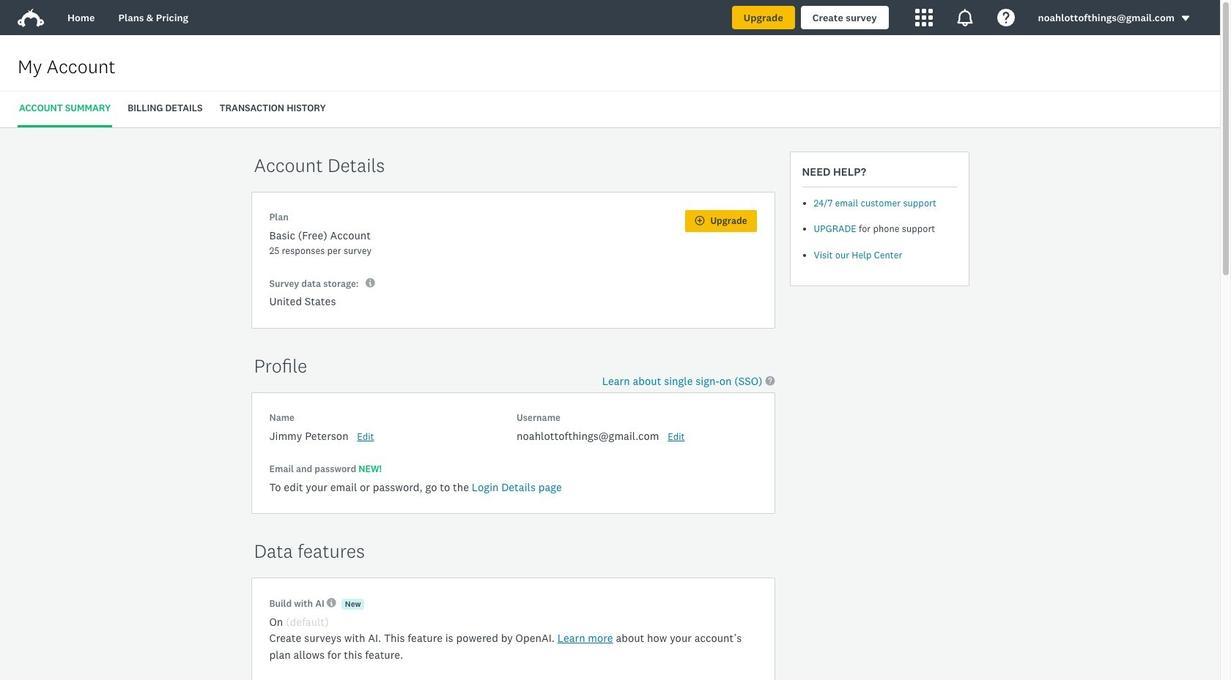 Task type: describe. For each thing, give the bounding box(es) containing it.
1 products icon image from the left
[[915, 9, 933, 26]]

dropdown arrow image
[[1181, 13, 1191, 24]]

help icon image
[[997, 9, 1015, 26]]



Task type: locate. For each thing, give the bounding box(es) containing it.
products icon image
[[915, 9, 933, 26], [956, 9, 974, 26]]

1 horizontal spatial products icon image
[[956, 9, 974, 26]]

surveymonkey logo image
[[18, 9, 44, 27]]

2 products icon image from the left
[[956, 9, 974, 26]]

0 horizontal spatial products icon image
[[915, 9, 933, 26]]



Task type: vqa. For each thing, say whether or not it's contained in the screenshot.
Trustedsite Helps Keep You Safe From Identity Theft, Credit Card Fraud, Spyware, Spam, Viruses And Online Scams image
no



